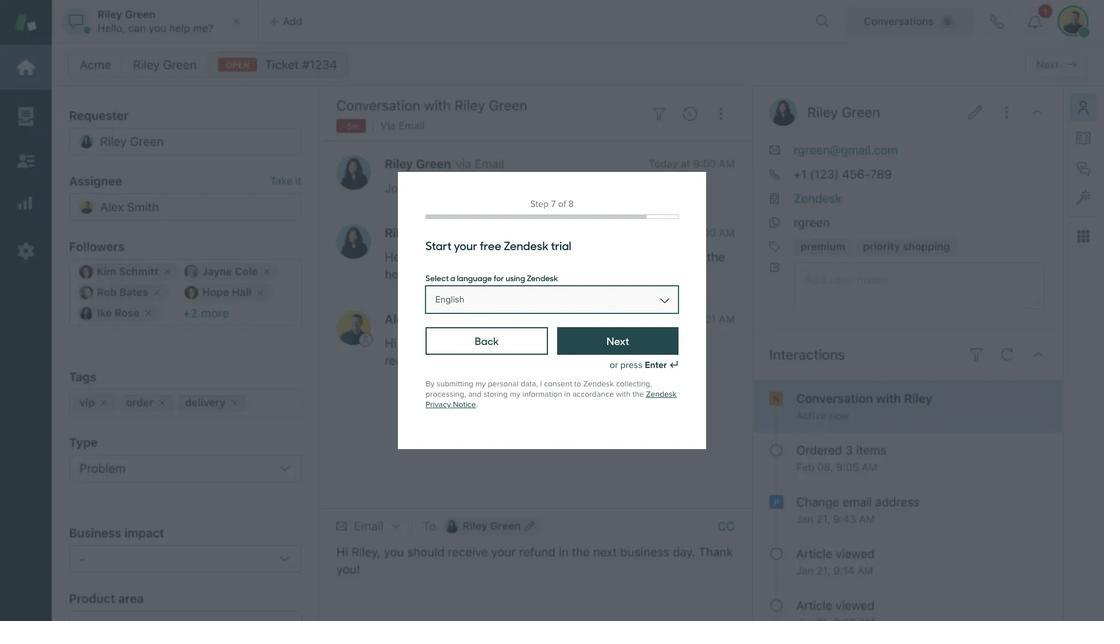 Task type: describe. For each thing, give the bounding box(es) containing it.
next button
[[558, 327, 679, 355]]

information
[[523, 389, 562, 399]]

by
[[426, 379, 435, 389]]

the
[[633, 389, 644, 399]]

start your free zendesk trial
[[426, 237, 572, 254]]

data,
[[521, 379, 538, 389]]

zendesk right using
[[527, 272, 558, 284]]

zendesk privacy notice link
[[426, 389, 677, 410]]

your
[[454, 237, 478, 254]]

for
[[494, 272, 504, 284]]

8
[[569, 198, 574, 210]]

back button
[[426, 327, 548, 355]]

a
[[450, 272, 455, 284]]

next
[[607, 334, 629, 348]]

zendesk up using
[[504, 237, 549, 254]]

of
[[558, 198, 566, 210]]

consent
[[544, 379, 572, 389]]

storing
[[484, 389, 508, 399]]

7
[[551, 198, 556, 210]]

start
[[426, 237, 452, 254]]

select
[[426, 272, 449, 284]]

free
[[480, 237, 502, 254]]

processing,
[[426, 389, 466, 399]]

in
[[564, 389, 571, 399]]

with
[[616, 389, 631, 399]]

or
[[610, 360, 618, 371]]

to
[[574, 379, 581, 389]]



Task type: locate. For each thing, give the bounding box(es) containing it.
using
[[506, 272, 525, 284]]

press
[[621, 360, 643, 371]]

i
[[540, 379, 542, 389]]

1 horizontal spatial my
[[510, 389, 521, 399]]

collecting,
[[616, 379, 652, 389]]

enter image
[[670, 361, 679, 370]]

or press enter
[[610, 360, 667, 371]]

1 vertical spatial my
[[510, 389, 521, 399]]

notice
[[453, 400, 476, 410]]

select a language for using zendesk
[[426, 272, 558, 284]]

my down personal
[[510, 389, 521, 399]]

submitting
[[437, 379, 473, 389]]

product ui image
[[0, 0, 1104, 621]]

zendesk right the on the bottom
[[646, 389, 677, 399]]

accordance
[[573, 389, 614, 399]]

step 7 of 8
[[530, 198, 574, 210]]

zendesk inside by submitting my personal data, i consent to zendesk collecting, processing, and storing my information in accordance with the
[[583, 379, 614, 389]]

my
[[476, 379, 486, 389], [510, 389, 521, 399]]

zendesk
[[504, 237, 549, 254], [527, 272, 558, 284], [583, 379, 614, 389], [646, 389, 677, 399]]

0 horizontal spatial my
[[476, 379, 486, 389]]

personal
[[488, 379, 519, 389]]

.
[[476, 400, 478, 410]]

zendesk inside zendesk privacy notice
[[646, 389, 677, 399]]

privacy
[[426, 400, 451, 410]]

zendesk privacy notice
[[426, 389, 677, 410]]

step
[[530, 198, 549, 210]]

by submitting my personal data, i consent to zendesk collecting, processing, and storing my information in accordance with the
[[426, 379, 652, 399]]

and
[[468, 389, 482, 399]]

zendesk up accordance
[[583, 379, 614, 389]]

language
[[457, 272, 492, 284]]

back
[[475, 334, 499, 348]]

trial
[[551, 237, 572, 254]]

enter
[[645, 360, 667, 371]]

my up and
[[476, 379, 486, 389]]

0 vertical spatial my
[[476, 379, 486, 389]]



Task type: vqa. For each thing, say whether or not it's contained in the screenshot.
Step 7 of 8
yes



